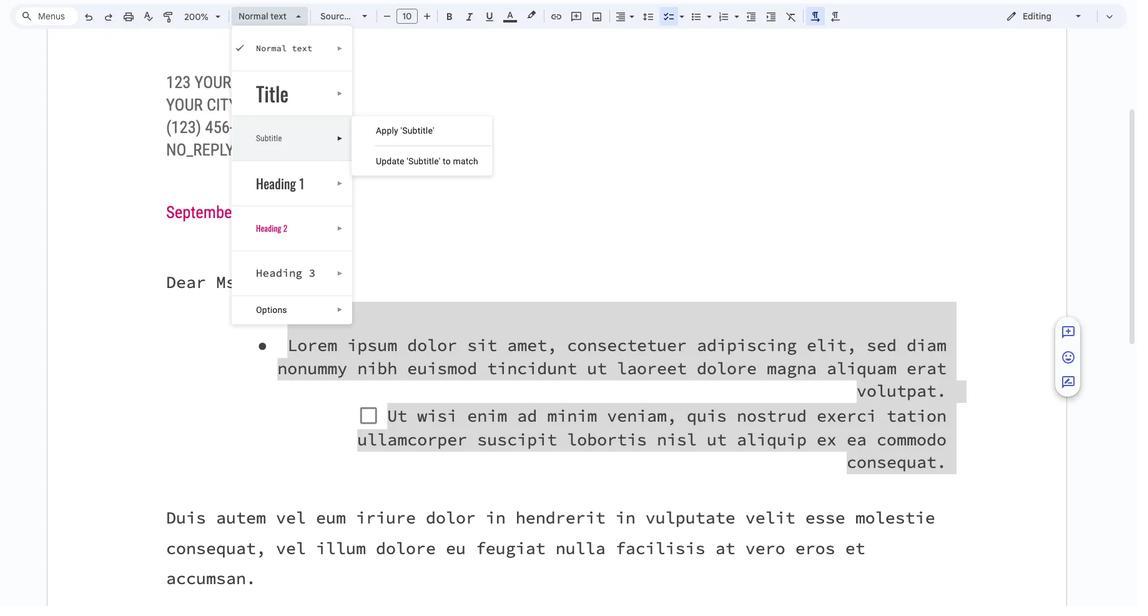 Task type: describe. For each thing, give the bounding box(es) containing it.
add comment image
[[1062, 325, 1077, 340]]

heading for heading 2
[[256, 222, 282, 234]]

subtitle
[[256, 134, 282, 143]]

apply 'subtitle' a element
[[376, 126, 438, 136]]

title list box
[[232, 26, 353, 324]]

editing
[[1023, 11, 1052, 22]]

1
[[299, 174, 305, 193]]

a
[[376, 126, 382, 136]]

normal text inside title list box
[[256, 43, 313, 54]]

2
[[284, 222, 288, 234]]

to
[[443, 156, 451, 166]]

mode and view toolbar
[[997, 4, 1120, 29]]

match
[[453, 156, 479, 166]]

'subtitle' for pdate
[[407, 156, 441, 166]]

Zoom field
[[179, 7, 226, 26]]

7 ► from the top
[[337, 306, 343, 313]]

6 ► from the top
[[337, 270, 343, 277]]

text color image
[[504, 7, 517, 22]]

Font size field
[[397, 9, 423, 24]]

editing button
[[998, 7, 1092, 26]]

3 ► from the top
[[337, 135, 343, 142]]

main toolbar
[[77, 0, 846, 318]]

title
[[256, 79, 289, 108]]

'subtitle' for pply
[[401, 126, 435, 136]]

add emoji reaction image
[[1062, 350, 1077, 365]]

line & paragraph spacing image
[[641, 7, 656, 25]]

o
[[256, 305, 262, 315]]

1 ► from the top
[[337, 45, 343, 52]]

Zoom text field
[[181, 8, 211, 26]]



Task type: vqa. For each thing, say whether or not it's contained in the screenshot.
menu
yes



Task type: locate. For each thing, give the bounding box(es) containing it.
text
[[271, 11, 287, 22], [292, 43, 313, 54]]

heading 1
[[256, 174, 305, 193]]

0 horizontal spatial text
[[271, 11, 287, 22]]

o ptions
[[256, 305, 287, 315]]

normal right zoom field
[[239, 11, 268, 22]]

normal inside title list box
[[256, 43, 287, 54]]

'subtitle'
[[401, 126, 435, 136], [407, 156, 441, 166]]

heading for heading 1
[[256, 174, 296, 193]]

1 vertical spatial 'subtitle'
[[407, 156, 441, 166]]

0 vertical spatial text
[[271, 11, 287, 22]]

a pply 'subtitle'
[[376, 126, 435, 136]]

menu inside title application
[[352, 116, 492, 176]]

normal text down the styles list. normal text selected. 'option'
[[256, 43, 313, 54]]

heading 2
[[256, 222, 288, 234]]

5 ► from the top
[[337, 225, 343, 232]]

0 vertical spatial normal text
[[239, 11, 287, 22]]

0 vertical spatial normal
[[239, 11, 268, 22]]

0 vertical spatial 'subtitle'
[[401, 126, 435, 136]]

4 ► from the top
[[337, 180, 343, 187]]

heading 3
[[256, 266, 316, 280]]

1 heading from the top
[[256, 174, 296, 193]]

checklist menu image
[[677, 8, 685, 12]]

normal text
[[239, 11, 287, 22], [256, 43, 313, 54]]

title application
[[0, 0, 1138, 606]]

font list. source code pro selected. option
[[321, 7, 355, 25]]

heading left 1
[[256, 174, 296, 193]]

normal
[[239, 11, 268, 22], [256, 43, 287, 54]]

pply
[[382, 126, 399, 136]]

insert image image
[[590, 7, 605, 25]]

ptions
[[262, 305, 287, 315]]

heading left 3
[[256, 266, 303, 280]]

2 heading from the top
[[256, 222, 282, 234]]

Menus field
[[16, 7, 78, 25]]

pdate
[[382, 156, 405, 166]]

menu containing a
[[352, 116, 492, 176]]

1 horizontal spatial text
[[292, 43, 313, 54]]

1 vertical spatial normal
[[256, 43, 287, 54]]

normal text right zoom field
[[239, 11, 287, 22]]

1 vertical spatial text
[[292, 43, 313, 54]]

menu
[[352, 116, 492, 176]]

heading
[[256, 174, 296, 193], [256, 222, 282, 234], [256, 266, 303, 280]]

update 'subtitle' to match u element
[[376, 156, 482, 166]]

u pdate 'subtitle' to match
[[376, 156, 479, 166]]

bulleted list menu image
[[704, 8, 712, 12]]

text inside title list box
[[292, 43, 313, 54]]

normal text inside 'option'
[[239, 11, 287, 22]]

1 vertical spatial heading
[[256, 222, 282, 234]]

text inside 'option'
[[271, 11, 287, 22]]

'subtitle' right pply
[[401, 126, 435, 136]]

3 heading from the top
[[256, 266, 303, 280]]

2 ► from the top
[[337, 90, 343, 97]]

normal down the styles list. normal text selected. 'option'
[[256, 43, 287, 54]]

Font size text field
[[397, 9, 417, 24]]

u
[[376, 156, 382, 166]]

2 vertical spatial heading
[[256, 266, 303, 280]]

normal inside the styles list. normal text selected. 'option'
[[239, 11, 268, 22]]

heading left 2
[[256, 222, 282, 234]]

►
[[337, 45, 343, 52], [337, 90, 343, 97], [337, 135, 343, 142], [337, 180, 343, 187], [337, 225, 343, 232], [337, 270, 343, 277], [337, 306, 343, 313]]

highlight color image
[[525, 7, 539, 22]]

heading for heading 3
[[256, 266, 303, 280]]

suggest edits image
[[1062, 375, 1077, 390]]

0 vertical spatial heading
[[256, 174, 296, 193]]

options o element
[[256, 305, 291, 315]]

'subtitle' left to
[[407, 156, 441, 166]]

3
[[309, 266, 316, 280]]

1 vertical spatial normal text
[[256, 43, 313, 54]]

styles list. normal text selected. option
[[239, 7, 289, 25]]

numbered list menu image
[[732, 8, 740, 12]]



